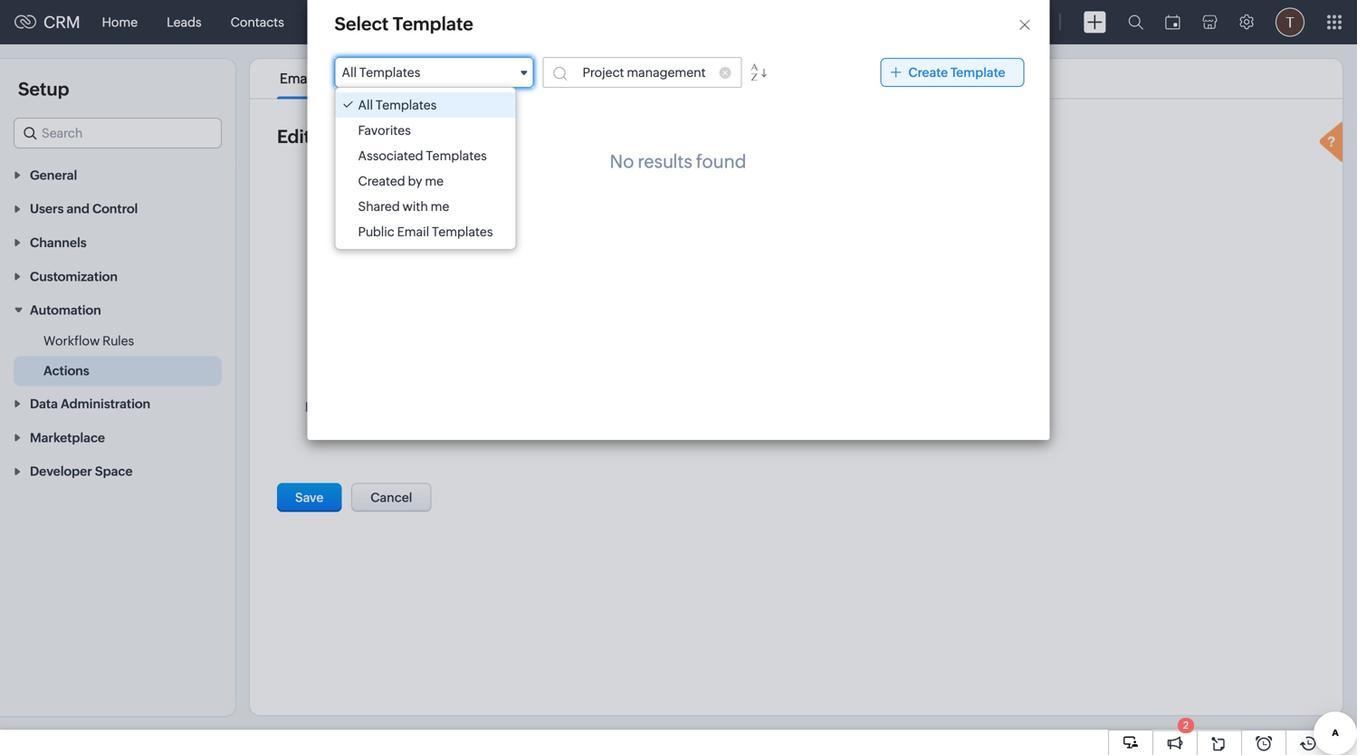 Task type: vqa. For each thing, say whether or not it's contained in the screenshot.
"(Sample)" inside the Outgoing call to Christopher Maclead (Sample)
no



Task type: locate. For each thing, give the bounding box(es) containing it.
email template
[[305, 400, 395, 414]]

public email templates
[[358, 225, 493, 239]]

0 vertical spatial deals
[[399, 15, 431, 29]]

all templates
[[342, 65, 421, 80], [358, 98, 437, 113]]

notifications
[[317, 71, 398, 87]]

all templates inside field
[[342, 65, 421, 80]]

contacts
[[231, 15, 284, 29]]

0 vertical spatial me
[[425, 174, 444, 189]]

0 horizontal spatial all
[[342, 65, 357, 80]]

accounts
[[313, 15, 370, 29]]

1 vertical spatial template
[[951, 65, 1006, 80]]

no
[[610, 151, 634, 172]]

1 vertical spatial all
[[358, 98, 373, 113]]

1 vertical spatial deals
[[423, 231, 455, 246]]

create template
[[909, 65, 1006, 80]]

all templates up 'favorites'
[[358, 98, 437, 113]]

create
[[909, 65, 949, 80]]

templates down select template
[[360, 65, 421, 80]]

tasks right deals link
[[460, 15, 492, 29]]

list
[[264, 59, 481, 98]]

tasks link down deals link
[[428, 71, 468, 87]]

tasks link up all templates field
[[446, 0, 507, 44]]

deals right select at the left
[[399, 15, 431, 29]]

0 vertical spatial all
[[342, 65, 357, 80]]

templates inside field
[[360, 65, 421, 80]]

deals down the with
[[423, 231, 455, 246]]

all inside field
[[342, 65, 357, 80]]

1 vertical spatial all templates
[[358, 98, 437, 113]]

templates up 'favorites'
[[376, 98, 437, 113]]

1 vertical spatial me
[[431, 199, 450, 214]]

me right the with
[[431, 199, 450, 214]]

tree
[[336, 88, 516, 249]]

all for tree containing all templates
[[358, 98, 373, 113]]

me
[[425, 174, 444, 189], [431, 199, 450, 214]]

workflow rules
[[43, 334, 134, 348]]

deals link
[[384, 0, 446, 44]]

tasks
[[460, 15, 492, 29], [431, 71, 465, 87]]

None button
[[423, 401, 556, 430], [352, 483, 432, 512], [423, 401, 556, 430], [352, 483, 432, 512]]

leads link
[[152, 0, 216, 44]]

all down notifications
[[358, 98, 373, 113]]

email
[[280, 71, 315, 87], [315, 126, 362, 147], [397, 225, 430, 239], [305, 400, 337, 414]]

found
[[697, 151, 747, 172]]

2 vertical spatial template
[[340, 400, 395, 414]]

2
[[1184, 720, 1190, 732]]

email notifications link
[[277, 71, 401, 87]]

deals
[[399, 15, 431, 29], [423, 231, 455, 246]]

no results found
[[610, 151, 747, 172]]

accounts link
[[299, 0, 384, 44]]

results
[[638, 151, 693, 172]]

favorites
[[358, 123, 411, 138]]

public
[[358, 225, 395, 239]]

all for all templates field
[[342, 65, 357, 80]]

None text field
[[423, 183, 845, 197]]

0 vertical spatial all templates
[[342, 65, 421, 80]]

all inside tree
[[358, 98, 373, 113]]

associated
[[358, 149, 424, 163]]

None submit
[[277, 483, 342, 512]]

profile image
[[1276, 8, 1305, 37]]

shared
[[358, 199, 400, 214]]

automation button
[[0, 293, 236, 327]]

create template button
[[881, 58, 1025, 87]]

tasks down deals link
[[431, 71, 465, 87]]

actions link
[[43, 362, 89, 380]]

me right by at the left top
[[425, 174, 444, 189]]

created by me
[[358, 174, 444, 189]]

all down select at the left
[[342, 65, 357, 80]]

template inside button
[[951, 65, 1006, 80]]

tree containing all templates
[[336, 88, 516, 249]]

template
[[393, 14, 474, 34], [951, 65, 1006, 80], [340, 400, 395, 414]]

1 vertical spatial tasks
[[431, 71, 465, 87]]

1 horizontal spatial all
[[358, 98, 373, 113]]

templates
[[360, 65, 421, 80], [376, 98, 437, 113], [426, 149, 487, 163], [432, 225, 493, 239]]

tasks link
[[446, 0, 507, 44], [428, 71, 468, 87]]

all templates down select at the left
[[342, 65, 421, 80]]

0 vertical spatial template
[[393, 14, 474, 34]]

all
[[342, 65, 357, 80], [358, 98, 373, 113]]



Task type: describe. For each thing, give the bounding box(es) containing it.
free
[[1007, 9, 1031, 22]]

rules
[[102, 334, 134, 348]]

crm link
[[14, 13, 80, 31]]

email inside tree
[[397, 225, 430, 239]]

name
[[360, 182, 395, 196]]

associated templates
[[358, 149, 487, 163]]

edit
[[277, 126, 311, 147]]

templates down notification
[[426, 149, 487, 163]]

me for created by me
[[425, 174, 444, 189]]

free upgrade
[[993, 9, 1045, 35]]

select
[[335, 14, 389, 34]]

leads
[[167, 15, 202, 29]]

Search Template text field
[[551, 65, 734, 80]]

me for shared with me
[[431, 199, 450, 214]]

template for email template
[[340, 400, 395, 414]]

template for create template
[[951, 65, 1006, 80]]

0 vertical spatial tasks
[[460, 15, 492, 29]]

1 vertical spatial tasks link
[[428, 71, 468, 87]]

workflow rules link
[[43, 332, 134, 350]]

upgrade
[[993, 23, 1045, 35]]

home link
[[87, 0, 152, 44]]

select template
[[335, 14, 474, 34]]

setup
[[18, 79, 69, 100]]

module
[[351, 231, 395, 245]]

home
[[102, 15, 138, 29]]

0 vertical spatial tasks link
[[446, 0, 507, 44]]

created
[[358, 174, 406, 189]]

crm
[[43, 13, 80, 31]]

with
[[403, 199, 428, 214]]

automation
[[30, 303, 101, 318]]

actions
[[43, 364, 89, 378]]

automation region
[[0, 327, 236, 387]]

by
[[408, 174, 423, 189]]

templates down shared with me
[[432, 225, 493, 239]]

contacts link
[[216, 0, 299, 44]]

edit email notification
[[277, 126, 468, 147]]

template for select template
[[393, 14, 474, 34]]

profile element
[[1266, 0, 1316, 44]]

notification
[[366, 126, 468, 147]]

workflow
[[43, 334, 100, 348]]

calendar image
[[1166, 15, 1181, 29]]

list containing email notifications
[[264, 59, 481, 98]]

All Templates field
[[335, 57, 534, 88]]

shared with me
[[358, 199, 450, 214]]

email notifications
[[280, 71, 398, 87]]

email inside list
[[280, 71, 315, 87]]



